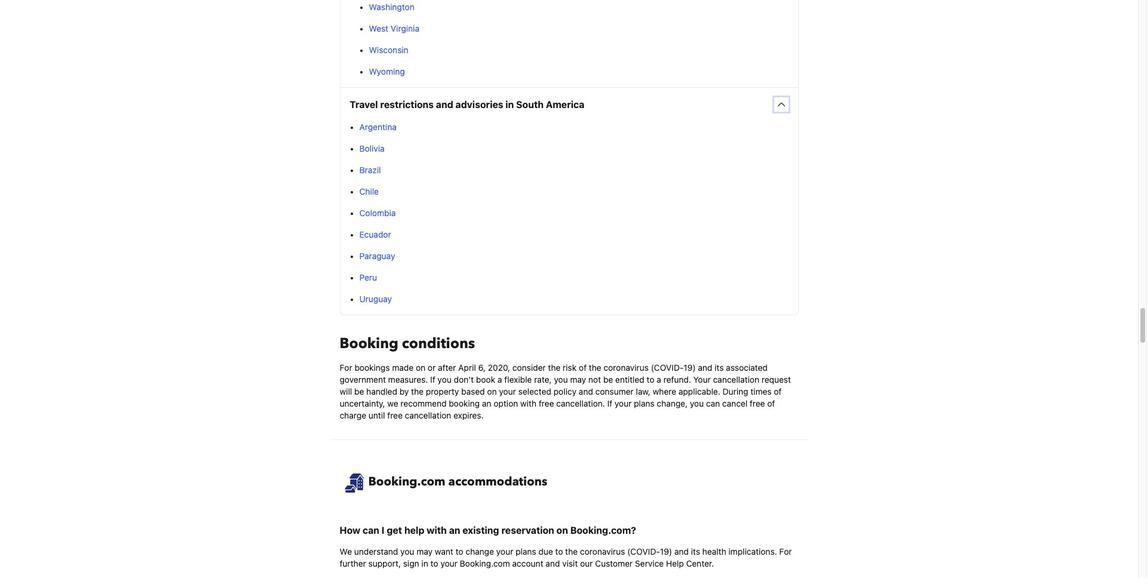 Task type: locate. For each thing, give the bounding box(es) containing it.
free down we
[[387, 411, 403, 421]]

1 vertical spatial of
[[774, 387, 782, 397]]

1 vertical spatial cancellation
[[405, 411, 451, 421]]

i
[[382, 525, 384, 536]]

in left south
[[506, 99, 514, 110]]

1 horizontal spatial on
[[487, 387, 497, 397]]

cancellation.
[[556, 399, 605, 409]]

government
[[340, 375, 386, 385]]

you up sign
[[400, 547, 414, 557]]

0 vertical spatial plans
[[634, 399, 655, 409]]

an down based
[[482, 399, 491, 409]]

0 horizontal spatial on
[[416, 363, 425, 373]]

ecuador link
[[359, 229, 391, 240]]

1 vertical spatial plans
[[516, 547, 536, 557]]

1 vertical spatial coronavirus
[[580, 547, 625, 557]]

0 vertical spatial in
[[506, 99, 514, 110]]

wisconsin link
[[369, 45, 408, 55]]

booking conditions
[[340, 334, 475, 354]]

to right due
[[555, 547, 563, 557]]

0 horizontal spatial booking.com
[[368, 474, 445, 490]]

you down applicable.
[[690, 399, 704, 409]]

conditions
[[402, 334, 475, 354]]

its up center. on the right bottom of page
[[691, 547, 700, 557]]

1 horizontal spatial be
[[603, 375, 613, 385]]

with inside for bookings made on or after april 6, 2020, consider the risk of the coronavirus (covid-19) and its associated government measures. if you don't book a flexible rate, you may not be entitled to a refund. your cancellation request will be handled by the property based on your selected policy and consumer law, where applicable. during times of uncertainty, we recommend booking an option with free cancellation. if your plans change, you can cancel free of charge until free cancellation expires.
[[520, 399, 536, 409]]

booking.com
[[368, 474, 445, 490], [460, 559, 510, 569]]

the left risk
[[548, 363, 560, 373]]

0 horizontal spatial can
[[363, 525, 379, 536]]

booking.com up help
[[368, 474, 445, 490]]

1 horizontal spatial with
[[520, 399, 536, 409]]

in right sign
[[421, 559, 428, 569]]

booking.com inside we understand you may want to change your plans due to the coronavirus (covid-19) and its health implications. for further support, sign in to your booking.com account and visit our customer service help center.
[[460, 559, 510, 569]]

booking.com accommodations
[[368, 474, 547, 490]]

further
[[340, 559, 366, 569]]

(covid- inside we understand you may want to change your plans due to the coronavirus (covid-19) and its health implications. for further support, sign in to your booking.com account and visit our customer service help center.
[[627, 547, 660, 557]]

of down times
[[767, 399, 775, 409]]

in inside the travel restrictions and advisories in south america dropdown button
[[506, 99, 514, 110]]

can
[[706, 399, 720, 409], [363, 525, 379, 536]]

1 a from the left
[[498, 375, 502, 385]]

its inside for bookings made on or after april 6, 2020, consider the risk of the coronavirus (covid-19) and its associated government measures. if you don't book a flexible rate, you may not be entitled to a refund. your cancellation request will be handled by the property based on your selected policy and consumer law, where applicable. during times of uncertainty, we recommend booking an option with free cancellation. if your plans change, you can cancel free of charge until free cancellation expires.
[[715, 363, 724, 373]]

cancellation up during on the bottom
[[713, 375, 759, 385]]

travel
[[350, 99, 378, 110]]

customer
[[595, 559, 633, 569]]

19)
[[684, 363, 696, 373], [660, 547, 672, 557]]

consider
[[512, 363, 546, 373]]

0 horizontal spatial an
[[449, 525, 460, 536]]

and left advisories
[[436, 99, 453, 110]]

on left 'or'
[[416, 363, 425, 373]]

expires.
[[453, 411, 484, 421]]

accommodations
[[448, 474, 547, 490]]

america
[[546, 99, 584, 110]]

your right change
[[496, 547, 513, 557]]

may
[[570, 375, 586, 385], [417, 547, 433, 557]]

1 vertical spatial 19)
[[660, 547, 672, 557]]

(covid- up refund.
[[651, 363, 684, 373]]

coronavirus up customer
[[580, 547, 625, 557]]

1 horizontal spatial if
[[607, 399, 612, 409]]

(covid-
[[651, 363, 684, 373], [627, 547, 660, 557]]

1 horizontal spatial its
[[715, 363, 724, 373]]

your down consumer
[[615, 399, 632, 409]]

you up property
[[438, 375, 452, 385]]

and up help
[[674, 547, 689, 557]]

on down book
[[487, 387, 497, 397]]

plans up account
[[516, 547, 536, 557]]

2 horizontal spatial on
[[556, 525, 568, 536]]

to inside for bookings made on or after april 6, 2020, consider the risk of the coronavirus (covid-19) and its associated government measures. if you don't book a flexible rate, you may not be entitled to a refund. your cancellation request will be handled by the property based on your selected policy and consumer law, where applicable. during times of uncertainty, we recommend booking an option with free cancellation. if your plans change, you can cancel free of charge until free cancellation expires.
[[647, 375, 654, 385]]

you
[[438, 375, 452, 385], [554, 375, 568, 385], [690, 399, 704, 409], [400, 547, 414, 557]]

be right not on the right bottom of the page
[[603, 375, 613, 385]]

wyoming
[[369, 66, 405, 77]]

0 vertical spatial for
[[340, 363, 352, 373]]

1 horizontal spatial plans
[[634, 399, 655, 409]]

its
[[715, 363, 724, 373], [691, 547, 700, 557]]

of
[[579, 363, 587, 373], [774, 387, 782, 397], [767, 399, 775, 409]]

an
[[482, 399, 491, 409], [449, 525, 460, 536]]

how
[[340, 525, 360, 536]]

service
[[635, 559, 664, 569]]

to up law,
[[647, 375, 654, 385]]

0 horizontal spatial plans
[[516, 547, 536, 557]]

0 vertical spatial be
[[603, 375, 613, 385]]

0 horizontal spatial a
[[498, 375, 502, 385]]

0 vertical spatial coronavirus
[[604, 363, 649, 373]]

1 horizontal spatial free
[[539, 399, 554, 409]]

paraguay link
[[359, 251, 395, 261]]

0 horizontal spatial be
[[354, 387, 364, 397]]

plans inside for bookings made on or after april 6, 2020, consider the risk of the coronavirus (covid-19) and its associated government measures. if you don't book a flexible rate, you may not be entitled to a refund. your cancellation request will be handled by the property based on your selected policy and consumer law, where applicable. during times of uncertainty, we recommend booking an option with free cancellation. if your plans change, you can cancel free of charge until free cancellation expires.
[[634, 399, 655, 409]]

for up government
[[340, 363, 352, 373]]

1 vertical spatial its
[[691, 547, 700, 557]]

the up visit
[[565, 547, 578, 557]]

0 horizontal spatial free
[[387, 411, 403, 421]]

coronavirus
[[604, 363, 649, 373], [580, 547, 625, 557]]

may inside we understand you may want to change your plans due to the coronavirus (covid-19) and its health implications. for further support, sign in to your booking.com account and visit our customer service help center.
[[417, 547, 433, 557]]

1 horizontal spatial an
[[482, 399, 491, 409]]

help
[[666, 559, 684, 569]]

of right risk
[[579, 363, 587, 373]]

your up the option
[[499, 387, 516, 397]]

sign
[[403, 559, 419, 569]]

uruguay link
[[359, 294, 392, 304]]

consumer
[[595, 387, 634, 397]]

0 vertical spatial its
[[715, 363, 724, 373]]

cancellation down recommend
[[405, 411, 451, 421]]

want
[[435, 547, 453, 557]]

be up uncertainty,
[[354, 387, 364, 397]]

for inside we understand you may want to change your plans due to the coronavirus (covid-19) and its health implications. for further support, sign in to your booking.com account and visit our customer service help center.
[[779, 547, 792, 557]]

a up where
[[657, 375, 661, 385]]

you up "policy" at the bottom
[[554, 375, 568, 385]]

0 horizontal spatial may
[[417, 547, 433, 557]]

1 vertical spatial in
[[421, 559, 428, 569]]

0 horizontal spatial its
[[691, 547, 700, 557]]

0 horizontal spatial for
[[340, 363, 352, 373]]

the
[[548, 363, 560, 373], [589, 363, 601, 373], [411, 387, 424, 397], [565, 547, 578, 557]]

19) inside for bookings made on or after april 6, 2020, consider the risk of the coronavirus (covid-19) and its associated government measures. if you don't book a flexible rate, you may not be entitled to a refund. your cancellation request will be handled by the property based on your selected policy and consumer law, where applicable. during times of uncertainty, we recommend booking an option with free cancellation. if your plans change, you can cancel free of charge until free cancellation expires.
[[684, 363, 696, 373]]

get
[[387, 525, 402, 536]]

free down selected
[[539, 399, 554, 409]]

1 vertical spatial on
[[487, 387, 497, 397]]

can inside for bookings made on or after april 6, 2020, consider the risk of the coronavirus (covid-19) and its associated government measures. if you don't book a flexible rate, you may not be entitled to a refund. your cancellation request will be handled by the property based on your selected policy and consumer law, where applicable. during times of uncertainty, we recommend booking an option with free cancellation. if your plans change, you can cancel free of charge until free cancellation expires.
[[706, 399, 720, 409]]

0 vertical spatial (covid-
[[651, 363, 684, 373]]

and down due
[[546, 559, 560, 569]]

0 horizontal spatial in
[[421, 559, 428, 569]]

2 vertical spatial on
[[556, 525, 568, 536]]

1 vertical spatial may
[[417, 547, 433, 557]]

1 horizontal spatial a
[[657, 375, 661, 385]]

1 vertical spatial can
[[363, 525, 379, 536]]

health
[[702, 547, 726, 557]]

1 vertical spatial (covid-
[[627, 547, 660, 557]]

will
[[340, 387, 352, 397]]

its left the associated
[[715, 363, 724, 373]]

chile
[[359, 186, 379, 197]]

recommend
[[401, 399, 447, 409]]

can left i
[[363, 525, 379, 536]]

1 horizontal spatial 19)
[[684, 363, 696, 373]]

be
[[603, 375, 613, 385], [354, 387, 364, 397]]

during
[[723, 387, 748, 397]]

plans down law,
[[634, 399, 655, 409]]

and up cancellation. in the bottom of the page
[[579, 387, 593, 397]]

0 vertical spatial an
[[482, 399, 491, 409]]

travel restrictions and advisories in south america
[[350, 99, 584, 110]]

chile link
[[359, 186, 379, 197]]

0 vertical spatial cancellation
[[713, 375, 759, 385]]

change,
[[657, 399, 688, 409]]

2 vertical spatial of
[[767, 399, 775, 409]]

west virginia link
[[369, 23, 419, 34]]

free
[[539, 399, 554, 409], [750, 399, 765, 409], [387, 411, 403, 421]]

charge
[[340, 411, 366, 421]]

if
[[430, 375, 435, 385], [607, 399, 612, 409]]

19) up help
[[660, 547, 672, 557]]

risk
[[563, 363, 577, 373]]

booking.com?
[[570, 525, 636, 536]]

0 horizontal spatial if
[[430, 375, 435, 385]]

1 horizontal spatial for
[[779, 547, 792, 557]]

with down selected
[[520, 399, 536, 409]]

a down 2020,
[[498, 375, 502, 385]]

on up we understand you may want to change your plans due to the coronavirus (covid-19) and its health implications. for further support, sign in to your booking.com account and visit our customer service help center.
[[556, 525, 568, 536]]

free down times
[[750, 399, 765, 409]]

for right implications. at the bottom of page
[[779, 547, 792, 557]]

with right help
[[427, 525, 447, 536]]

option
[[494, 399, 518, 409]]

1 horizontal spatial in
[[506, 99, 514, 110]]

an inside for bookings made on or after april 6, 2020, consider the risk of the coronavirus (covid-19) and its associated government measures. if you don't book a flexible rate, you may not be entitled to a refund. your cancellation request will be handled by the property based on your selected policy and consumer law, where applicable. during times of uncertainty, we recommend booking an option with free cancellation. if your plans change, you can cancel free of charge until free cancellation expires.
[[482, 399, 491, 409]]

19) up the "your" on the right of page
[[684, 363, 696, 373]]

coronavirus up entitled
[[604, 363, 649, 373]]

for inside for bookings made on or after april 6, 2020, consider the risk of the coronavirus (covid-19) and its associated government measures. if you don't book a flexible rate, you may not be entitled to a refund. your cancellation request will be handled by the property based on your selected policy and consumer law, where applicable. during times of uncertainty, we recommend booking an option with free cancellation. if your plans change, you can cancel free of charge until free cancellation expires.
[[340, 363, 352, 373]]

visit
[[562, 559, 578, 569]]

0 vertical spatial booking.com
[[368, 474, 445, 490]]

can down applicable.
[[706, 399, 720, 409]]

argentina
[[359, 122, 397, 132]]

may up sign
[[417, 547, 433, 557]]

0 vertical spatial if
[[430, 375, 435, 385]]

1 vertical spatial for
[[779, 547, 792, 557]]

1 vertical spatial an
[[449, 525, 460, 536]]

0 vertical spatial of
[[579, 363, 587, 373]]

0 horizontal spatial with
[[427, 525, 447, 536]]

1 vertical spatial booking.com
[[460, 559, 510, 569]]

(covid- up the service at the bottom
[[627, 547, 660, 557]]

19) inside we understand you may want to change your plans due to the coronavirus (covid-19) and its health implications. for further support, sign in to your booking.com account and visit our customer service help center.
[[660, 547, 672, 557]]

washington link
[[369, 2, 414, 12]]

if down consumer
[[607, 399, 612, 409]]

2 horizontal spatial free
[[750, 399, 765, 409]]

1 vertical spatial if
[[607, 399, 612, 409]]

may down risk
[[570, 375, 586, 385]]

its inside we understand you may want to change your plans due to the coronavirus (covid-19) and its health implications. for further support, sign in to your booking.com account and visit our customer service help center.
[[691, 547, 700, 557]]

plans
[[634, 399, 655, 409], [516, 547, 536, 557]]

0 vertical spatial 19)
[[684, 363, 696, 373]]

if down 'or'
[[430, 375, 435, 385]]

brazil link
[[359, 165, 381, 175]]

to down want
[[430, 559, 438, 569]]

0 vertical spatial can
[[706, 399, 720, 409]]

booking.com down change
[[460, 559, 510, 569]]

1 horizontal spatial booking.com
[[460, 559, 510, 569]]

center.
[[686, 559, 714, 569]]

0 vertical spatial may
[[570, 375, 586, 385]]

1 horizontal spatial may
[[570, 375, 586, 385]]

booking
[[449, 399, 480, 409]]

an up want
[[449, 525, 460, 536]]

of down the request
[[774, 387, 782, 397]]

travel restrictions and advisories in south america button
[[340, 88, 798, 121]]

1 horizontal spatial can
[[706, 399, 720, 409]]

0 vertical spatial with
[[520, 399, 536, 409]]

your
[[499, 387, 516, 397], [615, 399, 632, 409], [496, 547, 513, 557], [440, 559, 457, 569]]

on
[[416, 363, 425, 373], [487, 387, 497, 397], [556, 525, 568, 536]]

0 horizontal spatial 19)
[[660, 547, 672, 557]]



Task type: vqa. For each thing, say whether or not it's contained in the screenshot.
5,500 at the top of the page
no



Task type: describe. For each thing, give the bounding box(es) containing it.
where
[[653, 387, 676, 397]]

associated
[[726, 363, 768, 373]]

and up the "your" on the right of page
[[698, 363, 712, 373]]

account
[[512, 559, 543, 569]]

due
[[538, 547, 553, 557]]

we
[[387, 399, 398, 409]]

reservation
[[501, 525, 554, 536]]

1 vertical spatial be
[[354, 387, 364, 397]]

advisories
[[456, 99, 503, 110]]

handled
[[366, 387, 397, 397]]

for bookings made on or after april 6, 2020, consider the risk of the coronavirus (covid-19) and its associated government measures. if you don't book a flexible rate, you may not be entitled to a refund. your cancellation request will be handled by the property based on your selected policy and consumer law, where applicable. during times of uncertainty, we recommend booking an option with free cancellation. if your plans change, you can cancel free of charge until free cancellation expires.
[[340, 363, 791, 421]]

may inside for bookings made on or after april 6, 2020, consider the risk of the coronavirus (covid-19) and its associated government measures. if you don't book a flexible rate, you may not be entitled to a refund. your cancellation request will be handled by the property based on your selected policy and consumer law, where applicable. during times of uncertainty, we recommend booking an option with free cancellation. if your plans change, you can cancel free of charge until free cancellation expires.
[[570, 375, 586, 385]]

6,
[[478, 363, 486, 373]]

you inside we understand you may want to change your plans due to the coronavirus (covid-19) and its health implications. for further support, sign in to your booking.com account and visit our customer service help center.
[[400, 547, 414, 557]]

request
[[762, 375, 791, 385]]

by
[[400, 387, 409, 397]]

the inside we understand you may want to change your plans due to the coronavirus (covid-19) and its health implications. for further support, sign in to your booking.com account and visit our customer service help center.
[[565, 547, 578, 557]]

times
[[750, 387, 772, 397]]

support,
[[368, 559, 401, 569]]

bookings
[[355, 363, 390, 373]]

uruguay
[[359, 294, 392, 304]]

made
[[392, 363, 414, 373]]

peru link
[[359, 272, 377, 283]]

selected
[[518, 387, 551, 397]]

ecuador
[[359, 229, 391, 240]]

change
[[466, 547, 494, 557]]

bolivia link
[[359, 143, 385, 154]]

uncertainty,
[[340, 399, 385, 409]]

the up not on the right bottom of the page
[[589, 363, 601, 373]]

the right by
[[411, 387, 424, 397]]

1 horizontal spatial cancellation
[[713, 375, 759, 385]]

in inside we understand you may want to change your plans due to the coronavirus (covid-19) and its health implications. for further support, sign in to your booking.com account and visit our customer service help center.
[[421, 559, 428, 569]]

brazil
[[359, 165, 381, 175]]

based
[[461, 387, 485, 397]]

to right want
[[456, 547, 463, 557]]

understand
[[354, 547, 398, 557]]

not
[[588, 375, 601, 385]]

after
[[438, 363, 456, 373]]

your
[[693, 375, 711, 385]]

how can i get help with an existing reservation on booking.com?
[[340, 525, 636, 536]]

implications.
[[728, 547, 777, 557]]

measures.
[[388, 375, 428, 385]]

0 vertical spatial on
[[416, 363, 425, 373]]

2 a from the left
[[657, 375, 661, 385]]

coronavirus inside we understand you may want to change your plans due to the coronavirus (covid-19) and its health implications. for further support, sign in to your booking.com account and visit our customer service help center.
[[580, 547, 625, 557]]

help
[[404, 525, 424, 536]]

book
[[476, 375, 495, 385]]

coronavirus inside for bookings made on or after april 6, 2020, consider the risk of the coronavirus (covid-19) and its associated government measures. if you don't book a flexible rate, you may not be entitled to a refund. your cancellation request will be handled by the property based on your selected policy and consumer law, where applicable. during times of uncertainty, we recommend booking an option with free cancellation. if your plans change, you can cancel free of charge until free cancellation expires.
[[604, 363, 649, 373]]

flexible
[[504, 375, 532, 385]]

paraguay
[[359, 251, 395, 261]]

colombia link
[[359, 208, 396, 218]]

wisconsin
[[369, 45, 408, 55]]

law,
[[636, 387, 650, 397]]

we
[[340, 547, 352, 557]]

restrictions
[[380, 99, 434, 110]]

argentina link
[[359, 122, 397, 132]]

entitled
[[615, 375, 644, 385]]

2020,
[[488, 363, 510, 373]]

existing
[[463, 525, 499, 536]]

hotels information - accordion controls element
[[340, 0, 798, 316]]

booking
[[340, 334, 398, 354]]

plans inside we understand you may want to change your plans due to the coronavirus (covid-19) and its health implications. for further support, sign in to your booking.com account and visit our customer service help center.
[[516, 547, 536, 557]]

property
[[426, 387, 459, 397]]

washington
[[369, 2, 414, 12]]

wyoming link
[[369, 66, 405, 77]]

don't
[[454, 375, 474, 385]]

april
[[458, 363, 476, 373]]

bolivia
[[359, 143, 385, 154]]

colombia
[[359, 208, 396, 218]]

your down want
[[440, 559, 457, 569]]

we understand you may want to change your plans due to the coronavirus (covid-19) and its health implications. for further support, sign in to your booking.com account and visit our customer service help center.
[[340, 547, 792, 569]]

rate,
[[534, 375, 552, 385]]

cancel
[[722, 399, 747, 409]]

refund.
[[663, 375, 691, 385]]

west
[[369, 23, 388, 34]]

until
[[369, 411, 385, 421]]

our
[[580, 559, 593, 569]]

south
[[516, 99, 544, 110]]

and inside dropdown button
[[436, 99, 453, 110]]

1 vertical spatial with
[[427, 525, 447, 536]]

or
[[428, 363, 436, 373]]

(covid- inside for bookings made on or after april 6, 2020, consider the risk of the coronavirus (covid-19) and its associated government measures. if you don't book a flexible rate, you may not be entitled to a refund. your cancellation request will be handled by the property based on your selected policy and consumer law, where applicable. during times of uncertainty, we recommend booking an option with free cancellation. if your plans change, you can cancel free of charge until free cancellation expires.
[[651, 363, 684, 373]]

applicable.
[[678, 387, 720, 397]]

policy
[[554, 387, 576, 397]]

0 horizontal spatial cancellation
[[405, 411, 451, 421]]

west virginia
[[369, 23, 419, 34]]



